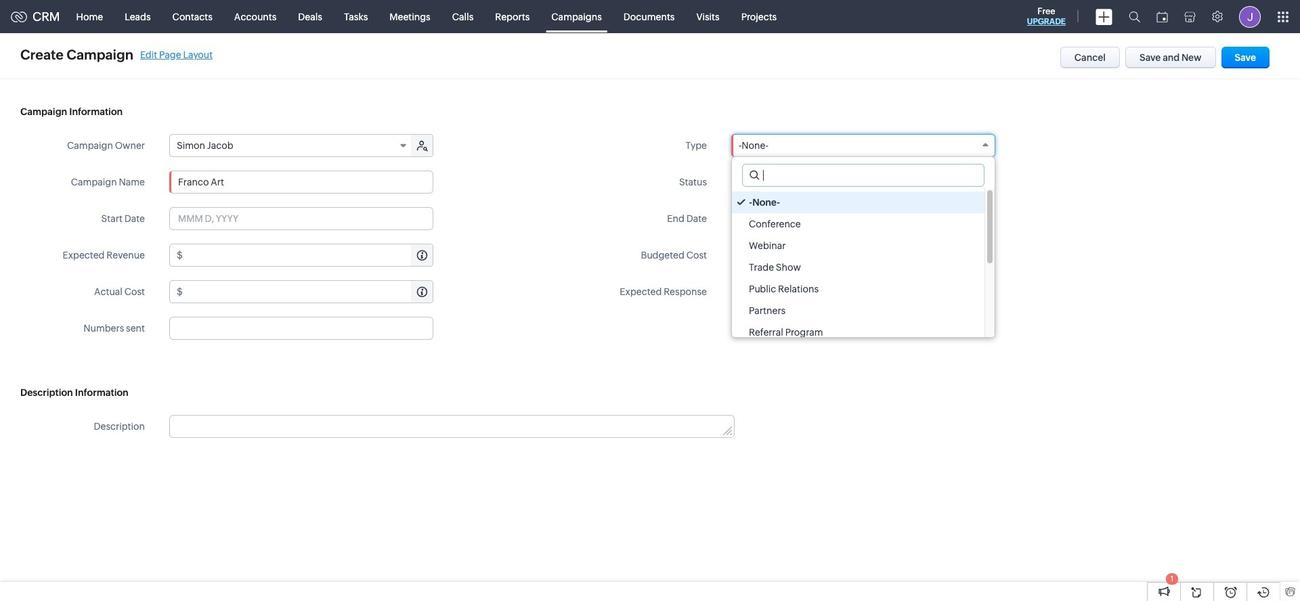 Task type: vqa. For each thing, say whether or not it's contained in the screenshot.
'campaigns' LINK
no



Task type: describe. For each thing, give the bounding box(es) containing it.
create menu element
[[1088, 0, 1121, 33]]

2 option from the top
[[732, 213, 985, 235]]

5 option from the top
[[732, 278, 985, 300]]

7 option from the top
[[732, 322, 985, 343]]

search image
[[1129, 11, 1141, 22]]

profile image
[[1239, 6, 1261, 27]]

1 option from the top
[[732, 192, 985, 213]]

create menu image
[[1096, 8, 1113, 25]]



Task type: locate. For each thing, give the bounding box(es) containing it.
4 option from the top
[[732, 257, 985, 278]]

None field
[[731, 134, 996, 157], [170, 135, 412, 156], [731, 134, 996, 157], [170, 135, 412, 156]]

option
[[732, 192, 985, 213], [732, 213, 985, 235], [732, 235, 985, 257], [732, 257, 985, 278], [732, 278, 985, 300], [732, 300, 985, 322], [732, 322, 985, 343]]

3 option from the top
[[732, 235, 985, 257]]

2 mmm d, yyyy text field from the left
[[731, 207, 996, 230]]

search element
[[1121, 0, 1149, 33]]

MMM D, YYYY text field
[[169, 207, 433, 230], [731, 207, 996, 230]]

calendar image
[[1157, 11, 1168, 22]]

6 option from the top
[[732, 300, 985, 322]]

list box
[[732, 188, 995, 343]]

None text field
[[185, 244, 433, 266], [185, 281, 433, 303], [170, 416, 734, 438], [185, 244, 433, 266], [185, 281, 433, 303], [170, 416, 734, 438]]

profile element
[[1231, 0, 1269, 33]]

0 horizontal spatial mmm d, yyyy text field
[[169, 207, 433, 230]]

None text field
[[743, 165, 984, 186], [169, 171, 433, 194], [747, 244, 995, 266], [731, 280, 996, 303], [169, 317, 433, 340], [743, 165, 984, 186], [169, 171, 433, 194], [747, 244, 995, 266], [731, 280, 996, 303], [169, 317, 433, 340]]

1 horizontal spatial mmm d, yyyy text field
[[731, 207, 996, 230]]

1 mmm d, yyyy text field from the left
[[169, 207, 433, 230]]

logo image
[[11, 11, 27, 22]]



